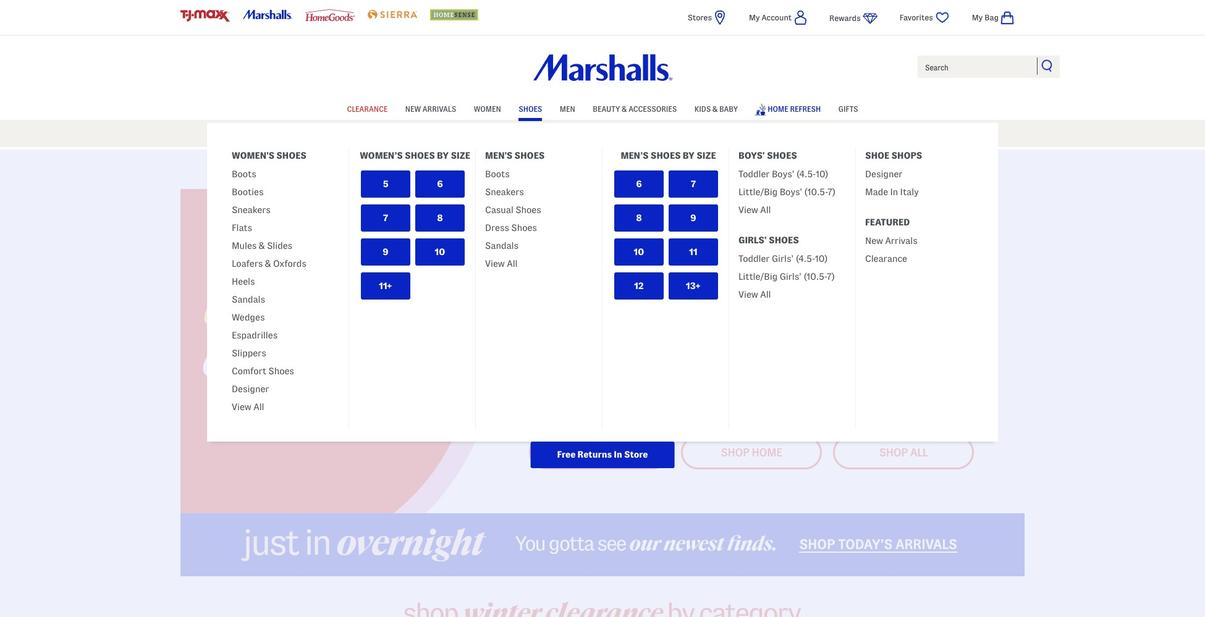 Task type: locate. For each thing, give the bounding box(es) containing it.
shoes inside shop today's arrivals main content
[[598, 447, 633, 459]]

0 horizontal spatial sneakers link
[[232, 200, 271, 218]]

0 vertical spatial toddler
[[739, 169, 770, 179]]

sneakers down "booties"
[[232, 205, 271, 215]]

1 by from the left
[[437, 151, 449, 161]]

1 shoes from the left
[[405, 151, 435, 161]]

all down little/big girls' (10.5-7)
[[761, 290, 771, 300]]

boots link down men's
[[485, 164, 510, 182]]

my for my account
[[749, 13, 760, 22]]

new up women's shoes by size
[[406, 105, 421, 113]]

us,
[[565, 163, 584, 176]]

8
[[437, 213, 443, 223], [636, 213, 642, 223]]

0 horizontal spatial 8
[[437, 213, 443, 223]]

baby
[[720, 105, 738, 113], [924, 403, 951, 415]]

8 button down be
[[615, 205, 664, 232]]

9 for the bottom 9 button
[[383, 247, 389, 257]]

by up "delays"
[[683, 151, 695, 161]]

0 horizontal spatial sandals
[[232, 295, 265, 305]]

all down little/big boys' (10.5-7)
[[761, 205, 771, 215]]

1 horizontal spatial baby
[[924, 403, 951, 415]]

0 horizontal spatial sandals link
[[232, 289, 265, 307]]

sandals down 'dress'
[[485, 241, 519, 251]]

5
[[383, 179, 389, 189]]

12 button
[[615, 273, 664, 300]]

1 boots from the left
[[232, 169, 256, 179]]

0 vertical spatial new
[[406, 105, 421, 113]]

my
[[749, 13, 760, 22], [972, 13, 983, 22]]

in right "delays"
[[692, 163, 703, 176]]

1 vertical spatial toddler
[[739, 254, 770, 264]]

view for view all link below 'dress'
[[485, 259, 505, 269]]

6 down inclement
[[437, 179, 443, 189]]

7 button
[[669, 171, 719, 198], [361, 205, 411, 232]]

sneakers
[[485, 187, 524, 197], [232, 205, 271, 215]]

7)
[[828, 187, 836, 197], [827, 272, 835, 282]]

girls' for little/big
[[780, 272, 802, 282]]

designer link down shoe
[[866, 164, 903, 182]]

in left 'store'
[[614, 450, 622, 460]]

8 down be
[[636, 213, 642, 223]]

0 horizontal spatial clearance
[[347, 105, 388, 113]]

0 horizontal spatial arrivals
[[423, 105, 456, 113]]

1 vertical spatial sneakers
[[232, 205, 271, 215]]

little/big down toddler girls' (4.5-10)
[[739, 272, 778, 282]]

new arrivals down featured on the right of the page
[[866, 236, 918, 246]]

& inside 'link'
[[713, 105, 718, 113]]

1 horizontal spatial kids
[[888, 403, 912, 415]]

1 of from the left
[[533, 163, 544, 176]]

1 vertical spatial little/big
[[739, 272, 778, 282]]

men link
[[560, 99, 576, 117]]

1 horizontal spatial by
[[683, 151, 695, 161]]

2 vertical spatial boys'
[[780, 187, 803, 197]]

girls' up toddler girls' (4.5-10) link
[[739, 236, 767, 245]]

shoes up inclement
[[405, 151, 435, 161]]

sandals link
[[485, 236, 519, 254], [232, 289, 265, 307]]

home
[[768, 105, 789, 113], [752, 447, 783, 459]]

espadrilles link
[[232, 325, 278, 343]]

loafers & oxfords link
[[232, 254, 307, 271]]

0 horizontal spatial 9 button
[[361, 239, 411, 266]]

2 10 from the left
[[634, 247, 645, 257]]

view all down comfort on the left bottom of page
[[232, 403, 264, 412]]

shoes for casual shoes
[[516, 205, 541, 215]]

None submit
[[1042, 59, 1054, 72]]

designer link down comfort on the left bottom of page
[[232, 379, 269, 397]]

clearance link inside 'shoes' menu
[[866, 249, 908, 267]]

boys' up shipping
[[739, 151, 765, 161]]

1 horizontal spatial in
[[692, 163, 703, 176]]

delays
[[655, 163, 690, 176]]

0 horizontal spatial new
[[406, 105, 421, 113]]

girls' up little/big girls' (10.5-7) link
[[772, 254, 794, 264]]

be
[[641, 163, 653, 176]]

1 horizontal spatial 10 button
[[615, 239, 664, 266]]

8 button
[[416, 205, 465, 232], [615, 205, 664, 232]]

in left italy
[[891, 187, 899, 197]]

little/big
[[739, 187, 778, 197], [739, 272, 778, 282]]

1 horizontal spatial new
[[866, 236, 884, 246]]

2 little/big from the top
[[739, 272, 778, 282]]

boots
[[232, 169, 256, 179], [485, 169, 510, 179]]

new arrivals link down featured on the right of the page
[[866, 231, 918, 249]]

in
[[891, 187, 899, 197], [614, 450, 622, 460]]

shoe
[[866, 151, 890, 161]]

1 vertical spatial new arrivals
[[866, 236, 918, 246]]

1 horizontal spatial designer link
[[866, 164, 903, 182]]

clearance link up women's
[[347, 99, 388, 117]]

(4.5- up little/big boys' (10.5-7) link
[[797, 169, 816, 179]]

0 horizontal spatial kids
[[695, 105, 711, 113]]

7 button down the 5 button
[[361, 205, 411, 232]]

shoes for men's shoes
[[515, 151, 545, 161]]

1 horizontal spatial size
[[697, 151, 716, 161]]

0 horizontal spatial in
[[489, 163, 500, 176]]

0 horizontal spatial designer link
[[232, 379, 269, 397]]

women link
[[474, 99, 501, 117]]

view
[[739, 205, 759, 215], [485, 259, 505, 269], [739, 290, 759, 300], [232, 403, 252, 412]]

10) right some
[[816, 169, 829, 179]]

view down 'dress'
[[485, 259, 505, 269]]

& for beauty
[[622, 105, 627, 113]]

sneakers for the right the sneakers link
[[485, 187, 524, 197]]

7 button down "men's shoes by size"
[[669, 171, 719, 198]]

men's shoes by size
[[621, 151, 716, 161]]

0 horizontal spatial 6
[[437, 179, 443, 189]]

mules & slides link
[[232, 236, 293, 254]]

toddler girls' (4.5-10)
[[739, 254, 828, 264]]

2 boots link from the left
[[485, 164, 510, 182]]

menu bar
[[181, 98, 1025, 469]]

1 10 from the left
[[435, 247, 445, 257]]

& for kids
[[713, 105, 718, 113]]

new arrivals link
[[406, 99, 456, 117], [866, 231, 918, 249]]

0 vertical spatial new arrivals link
[[406, 99, 456, 117]]

shop women's link
[[529, 392, 670, 426]]

size down kids & baby
[[697, 151, 716, 161]]

arrivals left women
[[423, 105, 456, 113]]

wedges
[[232, 313, 265, 323]]

my left bag
[[972, 13, 983, 22]]

view all
[[739, 205, 771, 215], [485, 259, 518, 269], [739, 290, 771, 300], [232, 403, 264, 412]]

1 horizontal spatial boots
[[485, 169, 510, 179]]

view down little/big girls' (10.5-7)
[[739, 290, 759, 300]]

1 size from the left
[[451, 151, 470, 161]]

view all link up girls' shoes
[[739, 200, 771, 218]]

featured
[[866, 218, 910, 228]]

0 vertical spatial little/big
[[739, 187, 778, 197]]

1 horizontal spatial my
[[972, 13, 983, 22]]

1 vertical spatial sandals
[[232, 295, 265, 305]]

clearance down featured on the right of the page
[[866, 254, 908, 264]]

view all for view all link below 'dress'
[[485, 259, 518, 269]]

2 toddler from the top
[[739, 254, 770, 264]]

1 boots link from the left
[[232, 164, 256, 182]]

clearance up women's
[[347, 105, 388, 113]]

boys' down the toddler boys' (4.5-10) at top
[[780, 187, 803, 197]]

1 horizontal spatial 7 button
[[669, 171, 719, 198]]

9 button up '11'
[[669, 205, 719, 232]]

0 vertical spatial in
[[891, 187, 899, 197]]

0 vertical spatial baby
[[720, 105, 738, 113]]

shop men's link
[[681, 392, 822, 426]]

heels
[[232, 277, 255, 287]]

(10.5- for girls'
[[804, 272, 827, 282]]

7) down orders.
[[828, 187, 836, 197]]

1 horizontal spatial 9
[[691, 213, 697, 223]]

my left account
[[749, 13, 760, 22]]

featured group
[[223, 164, 349, 422], [476, 164, 602, 279], [730, 164, 856, 225], [856, 164, 983, 207], [856, 231, 983, 274], [730, 249, 856, 310]]

0 horizontal spatial 6 button
[[416, 171, 465, 198]]

view for view all link above girls' shoes
[[739, 205, 759, 215]]

1 10 button from the left
[[416, 239, 465, 266]]

view down comfort on the left bottom of page
[[232, 403, 252, 412]]

1 in from the left
[[489, 163, 500, 176]]

1 vertical spatial sandals link
[[232, 289, 265, 307]]

my for my bag
[[972, 13, 983, 22]]

in
[[489, 163, 500, 176], [692, 163, 703, 176]]

0 vertical spatial 9
[[691, 213, 697, 223]]

9 button
[[669, 205, 719, 232], [361, 239, 411, 266]]

1 vertical spatial new arrivals link
[[866, 231, 918, 249]]

0 vertical spatial designer
[[866, 169, 903, 179]]

0 vertical spatial girls'
[[739, 236, 767, 245]]

toddler boys' (4.5-10) link
[[739, 164, 829, 182]]

all down comfort shoes
[[254, 403, 264, 412]]

2 shoes from the left
[[651, 151, 681, 161]]

2 of from the left
[[773, 163, 784, 176]]

1 horizontal spatial 8
[[636, 213, 642, 223]]

casual shoes
[[485, 205, 541, 215]]

kids inside 'link'
[[695, 105, 711, 113]]

1 6 from the left
[[437, 179, 443, 189]]

new arrivals up women's shoes by size
[[406, 105, 456, 113]]

boots down men's
[[485, 169, 510, 179]]

some
[[786, 163, 814, 176]]

6
[[437, 179, 443, 189], [636, 179, 642, 189]]

0 horizontal spatial baby
[[720, 105, 738, 113]]

all down 'shop kids & baby' link at the right
[[911, 447, 928, 459]]

baby inside 'shop kids & baby' link
[[924, 403, 951, 415]]

boots up booties link
[[232, 169, 256, 179]]

1 vertical spatial home
[[752, 447, 783, 459]]

today's
[[839, 537, 893, 552]]

tjmaxx.com image
[[181, 10, 230, 22]]

10)
[[816, 169, 829, 179], [815, 254, 828, 264]]

of
[[533, 163, 544, 176], [773, 163, 784, 176]]

0 vertical spatial kids
[[695, 105, 711, 113]]

1 horizontal spatial designer
[[866, 169, 903, 179]]

shop home
[[721, 447, 783, 459]]

marshalls home image
[[533, 54, 672, 81]]

baby inside 'kids & baby' 'link'
[[720, 105, 738, 113]]

0 horizontal spatial boots link
[[232, 164, 256, 182]]

baby up shop all
[[924, 403, 951, 415]]

toddler down girls' shoes
[[739, 254, 770, 264]]

1 vertical spatial kids
[[888, 403, 912, 415]]

Search text field
[[917, 54, 1062, 79]]

shoes for women's
[[405, 151, 435, 161]]

0 vertical spatial new arrivals
[[406, 105, 456, 113]]

stores link
[[688, 10, 728, 25]]

of right parts
[[533, 163, 544, 176]]

8 button down weather
[[416, 205, 465, 232]]

kids right accessories
[[695, 105, 711, 113]]

favorites link
[[900, 10, 951, 25]]

9 up '11'
[[691, 213, 697, 223]]

kids up shop all
[[888, 403, 912, 415]]

(4.5-
[[797, 169, 816, 179], [796, 254, 815, 264]]

7
[[691, 179, 696, 189], [383, 213, 388, 223]]

my inside my bag 'link'
[[972, 13, 983, 22]]

dress shoes link
[[485, 218, 537, 236]]

view all down 'dress'
[[485, 259, 518, 269]]

2 vertical spatial girls'
[[780, 272, 802, 282]]

marquee
[[0, 123, 1206, 147]]

men's
[[751, 403, 783, 415]]

in down men's
[[489, 163, 500, 176]]

home down men's
[[752, 447, 783, 459]]

0 vertical spatial 7
[[691, 179, 696, 189]]

girls' for toddler
[[772, 254, 794, 264]]

arrivals
[[423, 105, 456, 113], [886, 236, 918, 246]]

home inside shop today's arrivals main content
[[752, 447, 783, 459]]

shop for shop today's arrivals
[[800, 537, 836, 552]]

1 horizontal spatial sneakers
[[485, 187, 524, 197]]

1 horizontal spatial of
[[773, 163, 784, 176]]

boys'
[[739, 151, 765, 161], [772, 169, 795, 179], [780, 187, 803, 197]]

clearance link down featured on the right of the page
[[866, 249, 908, 267]]

0 horizontal spatial boots
[[232, 169, 256, 179]]

sandals for the bottom 'sandals' link
[[232, 295, 265, 305]]

arrivals down featured on the right of the page
[[886, 236, 918, 246]]

0 vertical spatial 9 button
[[669, 205, 719, 232]]

1 horizontal spatial 6 button
[[615, 171, 664, 198]]

0 vertical spatial 7 button
[[669, 171, 719, 198]]

little/big down shipping
[[739, 187, 778, 197]]

women's shoes by size
[[360, 151, 470, 161]]

menu bar inside banner
[[181, 98, 1025, 469]]

shop for shop men's
[[720, 403, 749, 415]]

shoes menu
[[207, 123, 999, 469]]

2 8 button from the left
[[615, 205, 664, 232]]

2 boots from the left
[[485, 169, 510, 179]]

designer up made in italy link
[[866, 169, 903, 179]]

6 button down men's
[[615, 171, 664, 198]]

boots for sneakers
[[485, 169, 510, 179]]

1 horizontal spatial 8 button
[[615, 205, 664, 232]]

0 vertical spatial 7)
[[828, 187, 836, 197]]

1 horizontal spatial arrivals
[[886, 236, 918, 246]]

view all up girls' shoes
[[739, 205, 771, 215]]

2 by from the left
[[683, 151, 695, 161]]

1 8 from the left
[[437, 213, 443, 223]]

sandals up wedges link
[[232, 295, 265, 305]]

1 my from the left
[[749, 13, 760, 22]]

view all for view all link below little/big girls' (10.5-7)
[[739, 290, 771, 300]]

0 horizontal spatial 10 button
[[416, 239, 465, 266]]

11 button
[[669, 239, 719, 266]]

sandals link down the heels
[[232, 289, 265, 307]]

designer down comfort on the left bottom of page
[[232, 385, 269, 395]]

9 button up "11+" button
[[361, 239, 411, 266]]

(10.5-
[[805, 187, 828, 197], [804, 272, 827, 282]]

shop for shop all
[[880, 447, 908, 459]]

homesense.com image
[[430, 9, 480, 20]]

all for view all link above girls' shoes
[[761, 205, 771, 215]]

0 horizontal spatial of
[[533, 163, 544, 176]]

boots link down women's
[[232, 164, 256, 182]]

1 vertical spatial 7 button
[[361, 205, 411, 232]]

1 toddler from the top
[[739, 169, 770, 179]]

featured group for featured
[[856, 231, 983, 274]]

women's
[[591, 403, 640, 415]]

1 vertical spatial in
[[614, 450, 622, 460]]

1 6 button from the left
[[416, 171, 465, 198]]

7 down "men's shoes by size"
[[691, 179, 696, 189]]

shop today's arrivals main content
[[181, 150, 1025, 618]]

1 vertical spatial arrivals
[[886, 236, 918, 246]]

8 down inclement
[[437, 213, 443, 223]]

baby left home refresh link
[[720, 105, 738, 113]]

due to inclement weather in parts of the us, there may be delays in the shipping of some orders.
[[351, 163, 854, 176]]

marshalls.com image
[[243, 10, 292, 19]]

11+ button
[[361, 273, 411, 300]]

sneakers link down "booties"
[[232, 200, 271, 218]]

flats
[[232, 223, 252, 233]]

size up weather
[[451, 151, 470, 161]]

1 vertical spatial (4.5-
[[796, 254, 815, 264]]

0 horizontal spatial 7 button
[[361, 205, 411, 232]]

1 horizontal spatial 10
[[634, 247, 645, 257]]

shoes
[[519, 105, 543, 113], [276, 151, 307, 161], [515, 151, 545, 161], [767, 151, 798, 161], [516, 205, 541, 215], [512, 223, 537, 233], [769, 236, 799, 245], [269, 367, 294, 377], [598, 447, 633, 459]]

all for view all link below 'dress'
[[507, 259, 518, 269]]

view all down little/big girls' (10.5-7)
[[739, 290, 771, 300]]

featured group containing toddler girls' (4.5-10)
[[730, 249, 856, 310]]

none submit inside site search 'search box'
[[1042, 59, 1054, 72]]

0 vertical spatial home
[[768, 105, 789, 113]]

(4.5- for boys'
[[797, 169, 816, 179]]

1 vertical spatial clearance
[[866, 254, 908, 264]]

my inside my account link
[[749, 13, 760, 22]]

view all link down comfort on the left bottom of page
[[232, 397, 264, 415]]

1 horizontal spatial new arrivals
[[866, 236, 918, 246]]

1 vertical spatial 7)
[[827, 272, 835, 282]]

1 little/big from the top
[[739, 187, 778, 197]]

9 up "11+" button
[[383, 247, 389, 257]]

6 button down women's shoes by size
[[416, 171, 465, 198]]

6 down be
[[636, 179, 642, 189]]

(4.5- up little/big girls' (10.5-7) link
[[796, 254, 815, 264]]

rewards link
[[830, 11, 878, 26]]

2 size from the left
[[697, 151, 716, 161]]

7) down toddler girls' (4.5-10)
[[827, 272, 835, 282]]

heels link
[[232, 271, 255, 289]]

11
[[690, 247, 698, 257]]

& inside shop today's arrivals main content
[[914, 403, 922, 415]]

(10.5- down some
[[805, 187, 828, 197]]

& for loafers
[[265, 259, 271, 269]]

view up girls' shoes
[[739, 205, 759, 215]]

0 vertical spatial (4.5-
[[797, 169, 816, 179]]

all down dress shoes
[[507, 259, 518, 269]]

shoes for girls' shoes
[[769, 236, 799, 245]]

1 horizontal spatial the
[[705, 163, 722, 176]]

toddler down boys' shoes
[[739, 169, 770, 179]]

sneakers link up casual
[[485, 182, 524, 200]]

all for shop all link at bottom right
[[911, 447, 928, 459]]

0 vertical spatial clearance link
[[347, 99, 388, 117]]

1 vertical spatial new
[[866, 236, 884, 246]]

all for view all link below little/big girls' (10.5-7)
[[761, 290, 771, 300]]

shoes up "delays"
[[651, 151, 681, 161]]

new arrivals link up women's shoes by size
[[406, 99, 456, 117]]

0 horizontal spatial new arrivals
[[406, 105, 456, 113]]

(10.5- down toddler girls' (4.5-10)
[[804, 272, 827, 282]]

men's
[[485, 151, 513, 161]]

sandals link down 'dress'
[[485, 236, 519, 254]]

free returns in store
[[557, 450, 648, 460]]

account
[[762, 13, 792, 22]]

menu bar containing women's shoes
[[181, 98, 1025, 469]]

home left refresh
[[768, 105, 789, 113]]

beauty
[[593, 105, 621, 113]]

2 my from the left
[[972, 13, 983, 22]]

free returns in store link
[[531, 442, 675, 469]]

featured group containing designer
[[856, 164, 983, 207]]

0 horizontal spatial by
[[437, 151, 449, 161]]

10) up little/big girls' (10.5-7) link
[[815, 254, 828, 264]]

the left shipping
[[705, 163, 722, 176]]

italy
[[901, 187, 919, 197]]

6 button
[[416, 171, 465, 198], [615, 171, 664, 198]]

sneakers up casual shoes link
[[485, 187, 524, 197]]

boys' for toddler
[[772, 169, 795, 179]]

0 vertical spatial (10.5-
[[805, 187, 828, 197]]

10) for toddler boys' (4.5-10)
[[816, 169, 829, 179]]

of down boys' shoes
[[773, 163, 784, 176]]

7 down the 5 button
[[383, 213, 388, 223]]

0 horizontal spatial my
[[749, 13, 760, 22]]

boys' up little/big boys' (10.5-7) link
[[772, 169, 795, 179]]

all inside shop all link
[[911, 447, 928, 459]]

0 horizontal spatial sneakers
[[232, 205, 271, 215]]

sandals
[[485, 241, 519, 251], [232, 295, 265, 305]]

0 horizontal spatial 9
[[383, 247, 389, 257]]

0 horizontal spatial 10
[[435, 247, 445, 257]]

clearance
[[347, 105, 388, 113], [866, 254, 908, 264]]

featured group containing new arrivals
[[856, 231, 983, 274]]

1 the from the left
[[546, 163, 563, 176]]

the big clearance event! winter savings:  ... than regular department & specialty store prices* image
[[181, 189, 1025, 514]]

favorites
[[900, 13, 934, 22]]

toddler for toddler girls' (4.5-10)
[[739, 254, 770, 264]]

1 horizontal spatial sandals link
[[485, 236, 519, 254]]

girls' down toddler girls' (4.5-10)
[[780, 272, 802, 282]]

all for view all link under comfort on the left bottom of page
[[254, 403, 264, 412]]

0 vertical spatial boys'
[[739, 151, 765, 161]]

banner
[[0, 0, 1206, 469]]

1 vertical spatial 10)
[[815, 254, 828, 264]]

featured group containing toddler boys' (4.5-10)
[[730, 164, 856, 225]]

new down featured on the right of the page
[[866, 236, 884, 246]]

shop women's
[[560, 403, 640, 415]]

1 horizontal spatial sandals
[[485, 241, 519, 251]]

kids inside shop today's arrivals main content
[[888, 403, 912, 415]]

the left 'us,' at top
[[546, 163, 563, 176]]



Task type: describe. For each thing, give the bounding box(es) containing it.
size for men's shoes by size
[[697, 151, 716, 161]]

boots for booties
[[232, 169, 256, 179]]

2 6 button from the left
[[615, 171, 664, 198]]

kids & baby link
[[695, 99, 738, 117]]

shop for shop shoes
[[567, 447, 596, 459]]

0 horizontal spatial new arrivals link
[[406, 99, 456, 117]]

1 horizontal spatial sneakers link
[[485, 182, 524, 200]]

shop today's arrivals
[[800, 537, 958, 552]]

my account link
[[749, 10, 808, 25]]

10) for toddler girls' (4.5-10)
[[815, 254, 828, 264]]

sneakers for left the sneakers link
[[232, 205, 271, 215]]

store
[[624, 450, 648, 460]]

my account
[[749, 13, 792, 22]]

girls' shoes
[[739, 236, 799, 245]]

made in italy
[[866, 187, 919, 197]]

boots link for men's shoes
[[485, 164, 510, 182]]

1 8 button from the left
[[416, 205, 465, 232]]

little/big girls' (10.5-7)
[[739, 272, 835, 282]]

parts
[[502, 163, 531, 176]]

view for view all link under comfort on the left bottom of page
[[232, 403, 252, 412]]

casual
[[485, 205, 514, 215]]

shop shoes
[[567, 447, 633, 459]]

12
[[635, 281, 644, 291]]

2 the from the left
[[705, 163, 722, 176]]

featured group for girls' shoes
[[730, 249, 856, 310]]

booties link
[[232, 182, 264, 200]]

shoes link
[[519, 99, 543, 117]]

(4.5- for girls'
[[796, 254, 815, 264]]

men
[[560, 105, 576, 113]]

little/big girls' (10.5-7) link
[[739, 267, 835, 284]]

toddler for toddler boys' (4.5-10)
[[739, 169, 770, 179]]

7) for little/big boys' (10.5-7)
[[828, 187, 836, 197]]

view all link down little/big girls' (10.5-7)
[[739, 284, 771, 302]]

0 vertical spatial clearance
[[347, 105, 388, 113]]

2 in from the left
[[692, 163, 703, 176]]

home inside banner
[[768, 105, 789, 113]]

shoes for dress shoes
[[512, 223, 537, 233]]

boys' shoes
[[739, 151, 798, 161]]

little/big boys' (10.5-7) link
[[739, 182, 836, 200]]

arrivals inside 'shoes' menu
[[886, 236, 918, 246]]

arrivals
[[896, 537, 958, 552]]

2 10 button from the left
[[615, 239, 664, 266]]

view all link down 'dress'
[[485, 254, 518, 271]]

oxfords
[[273, 259, 307, 269]]

shop all link
[[834, 436, 975, 470]]

1 vertical spatial 9 button
[[361, 239, 411, 266]]

1 horizontal spatial new arrivals link
[[866, 231, 918, 249]]

comfort
[[232, 367, 266, 377]]

just in overnight. you've gotta see our newest finds. image
[[181, 514, 1025, 577]]

gifts
[[839, 105, 859, 113]]

boots link for women's shoes
[[232, 164, 256, 182]]

returns
[[578, 450, 612, 460]]

1 vertical spatial designer link
[[232, 379, 269, 397]]

inclement
[[388, 163, 442, 176]]

shoes for comfort shoes
[[269, 367, 294, 377]]

bag
[[985, 13, 999, 22]]

featured group for men's shoes
[[476, 164, 602, 279]]

orders.
[[816, 163, 854, 176]]

shop shoes link
[[529, 436, 670, 470]]

new arrivals inside featured group
[[866, 236, 918, 246]]

little/big for boys'
[[739, 187, 778, 197]]

home refresh
[[768, 105, 821, 113]]

weather
[[444, 163, 487, 176]]

dress shoes
[[485, 223, 537, 233]]

0 horizontal spatial clearance link
[[347, 99, 388, 117]]

size for women's shoes by size
[[451, 151, 470, 161]]

women's
[[360, 151, 403, 161]]

shop for shop women's
[[560, 403, 588, 415]]

women's shoes
[[232, 151, 307, 161]]

little/big for girls'
[[739, 272, 778, 282]]

1 horizontal spatial 7
[[691, 179, 696, 189]]

0 horizontal spatial in
[[614, 450, 622, 460]]

shoes for boys' shoes
[[767, 151, 798, 161]]

featured group for shoe shops
[[856, 164, 983, 207]]

clearance inside 'shoes' menu
[[866, 254, 908, 264]]

beauty & accessories
[[593, 105, 677, 113]]

shipping
[[724, 163, 771, 176]]

slides
[[267, 241, 293, 251]]

& for mules
[[259, 241, 265, 251]]

free
[[557, 450, 576, 460]]

5 button
[[361, 171, 411, 198]]

shops
[[892, 151, 923, 161]]

little/big boys' (10.5-7)
[[739, 187, 836, 197]]

home refresh link
[[755, 98, 821, 119]]

0 vertical spatial sandals link
[[485, 236, 519, 254]]

site search search field
[[917, 54, 1062, 79]]

10 for 1st 10 button
[[435, 247, 445, 257]]

shop for shop home
[[721, 447, 750, 459]]

1 horizontal spatial in
[[891, 187, 899, 197]]

men's
[[621, 151, 649, 161]]

shop for shop kids & baby
[[857, 403, 886, 415]]

9 for the topmost 9 button
[[691, 213, 697, 223]]

mules
[[232, 241, 257, 251]]

gifts link
[[839, 99, 859, 117]]

by for 6
[[437, 151, 449, 161]]

women
[[474, 105, 501, 113]]

stores
[[688, 13, 712, 22]]

may
[[616, 163, 639, 176]]

(10.5- for boys'
[[805, 187, 828, 197]]

shop today's arrivals link
[[800, 537, 958, 553]]

shoe shops
[[866, 151, 923, 161]]

comfort shoes link
[[232, 361, 294, 379]]

shoes for shop shoes
[[598, 447, 633, 459]]

shoes for men's
[[651, 151, 681, 161]]

10 for second 10 button
[[634, 247, 645, 257]]

homegoods.com image
[[305, 9, 355, 21]]

featured group for women's shoes
[[223, 164, 349, 422]]

new inside 'shoes' menu
[[866, 236, 884, 246]]

espadrilles
[[232, 331, 278, 341]]

shop all
[[880, 447, 928, 459]]

men's shoes
[[485, 151, 545, 161]]

by for 7
[[683, 151, 695, 161]]

booties
[[232, 187, 264, 197]]

accessories
[[629, 105, 677, 113]]

due
[[351, 163, 373, 176]]

my bag
[[972, 13, 999, 22]]

my bag link
[[972, 10, 1025, 25]]

wedges link
[[232, 307, 265, 325]]

dress
[[485, 223, 510, 233]]

refresh
[[791, 105, 821, 113]]

0 horizontal spatial 7
[[383, 213, 388, 223]]

women's
[[232, 151, 274, 161]]

made in italy link
[[866, 182, 919, 200]]

shoes for women's shoes
[[276, 151, 307, 161]]

sierra.com image
[[368, 10, 417, 19]]

loafers
[[232, 259, 263, 269]]

kids & baby
[[695, 105, 738, 113]]

sandals for the top 'sandals' link
[[485, 241, 519, 251]]

shop home link
[[681, 436, 822, 470]]

shop kids & baby link
[[834, 392, 975, 426]]

2 6 from the left
[[636, 179, 642, 189]]

made
[[866, 187, 889, 197]]

7) for little/big girls' (10.5-7)
[[827, 272, 835, 282]]

0 vertical spatial designer link
[[866, 164, 903, 182]]

11+
[[379, 281, 392, 291]]

casual shoes link
[[485, 200, 541, 218]]

featured group for boys' shoes
[[730, 164, 856, 225]]

to
[[375, 163, 386, 176]]

0 horizontal spatial designer
[[232, 385, 269, 395]]

flats link
[[232, 218, 252, 236]]

rewards
[[830, 14, 861, 22]]

13+
[[686, 281, 701, 291]]

beauty & accessories link
[[593, 99, 677, 117]]

2 8 from the left
[[636, 213, 642, 223]]

view all for view all link above girls' shoes
[[739, 205, 771, 215]]

boys' for little/big
[[780, 187, 803, 197]]

slippers link
[[232, 343, 266, 361]]

view for view all link below little/big girls' (10.5-7)
[[739, 290, 759, 300]]

view all for view all link under comfort on the left bottom of page
[[232, 403, 264, 412]]

banner containing women's shoes
[[0, 0, 1206, 469]]



Task type: vqa. For each thing, say whether or not it's contained in the screenshot.
WOMEN'S at the left of the page
yes



